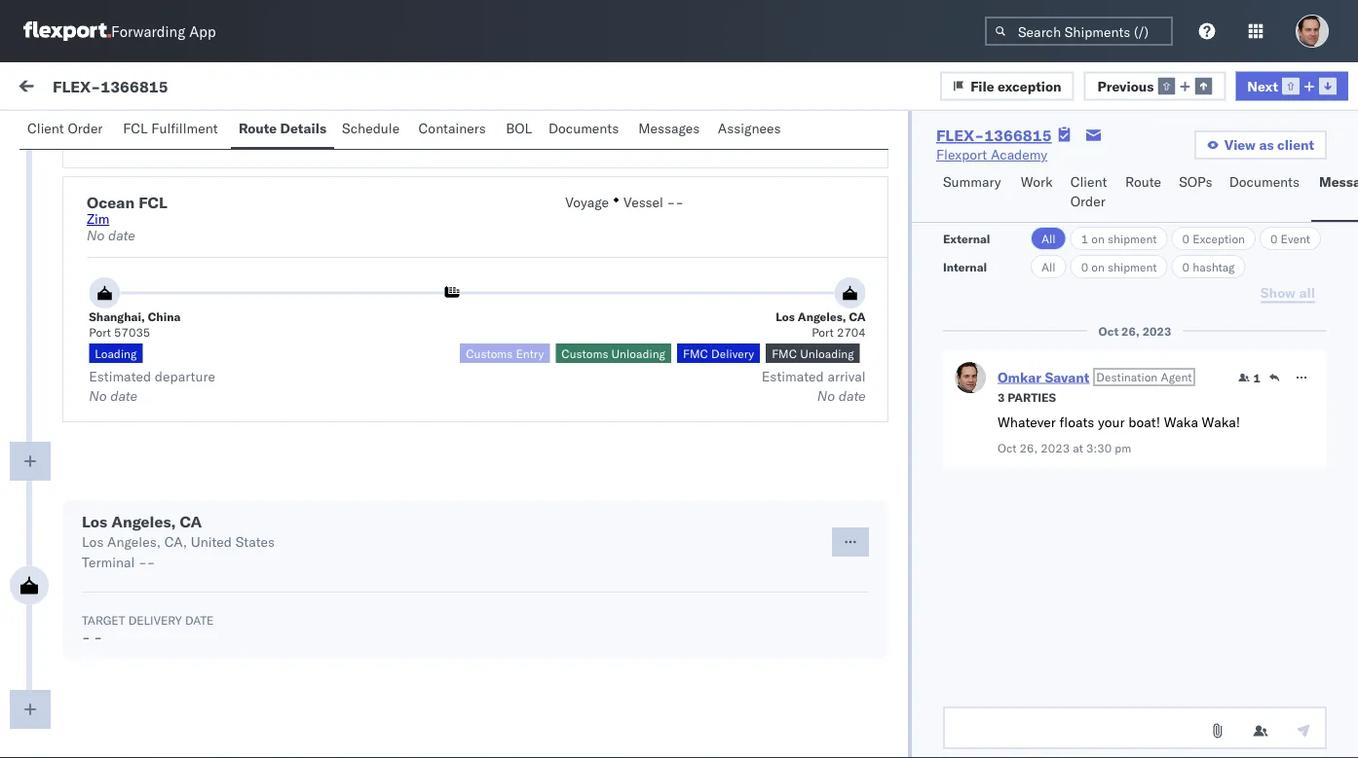 Task type: vqa. For each thing, say whether or not it's contained in the screenshot.
Delivery related to FMC Delivery
yes



Task type: locate. For each thing, give the bounding box(es) containing it.
estimated
[[89, 368, 151, 385], [762, 368, 824, 385]]

flex-1366815 up the flexport academy
[[936, 126, 1052, 145]]

pdt
[[614, 353, 640, 370], [614, 480, 640, 497]]

external inside the external (0) button
[[31, 124, 82, 141]]

omkar left soon
[[94, 571, 136, 588]]

date down arrival
[[839, 388, 866, 405]]

1 horizontal spatial (0)
[[182, 124, 207, 141]]

related work item/shipment
[[1059, 169, 1211, 184]]

port down shanghai, on the left of the page
[[89, 325, 111, 340]]

customs inside customs los angeles, ca
[[87, 113, 152, 132]]

your up the pm
[[1098, 414, 1125, 431]]

route left list
[[239, 120, 277, 137]]

estimated inside shanghai, china port 57035 loading estimated departure no date
[[89, 368, 151, 385]]

port inside los angeles, ca port 2704
[[812, 325, 834, 340]]

omkar for recovery)
[[94, 571, 136, 588]]

1 vertical spatial a
[[125, 410, 133, 427]]

2 on from the top
[[1091, 260, 1105, 274]]

0 horizontal spatial work
[[189, 80, 221, 97]]

that
[[188, 478, 213, 495]]

0 vertical spatial on
[[1091, 231, 1105, 246]]

date inside shanghai, china port 57035 loading estimated departure no date
[[110, 388, 137, 405]]

0 vertical spatial pm
[[590, 353, 611, 370]]

omkar savant up exception: warehouse
[[94, 318, 181, 335]]

documents button
[[541, 111, 631, 149], [1221, 165, 1311, 222]]

we down note
[[247, 537, 266, 554]]

on down flex- 2271801
[[1091, 260, 1105, 274]]

client order down my work
[[27, 120, 103, 137]]

omkar savant for unknown
[[94, 211, 181, 228]]

2 estimated from the left
[[762, 368, 824, 385]]

sops
[[1179, 173, 1212, 190]]

this inside this is a great deal will create a lucrative partnership.
[[58, 391, 85, 408]]

2 vertical spatial exception:
[[62, 605, 131, 622]]

unloading left fmc delivery
[[611, 346, 665, 361]]

will down delivery
[[178, 556, 199, 573]]

agent
[[1161, 370, 1192, 385]]

omkar for customs
[[94, 211, 136, 228]]

and
[[151, 556, 175, 573]]

0 horizontal spatial client
[[27, 120, 64, 137]]

file
[[970, 77, 994, 94]]

1 vertical spatial omkar savant
[[94, 318, 181, 335]]

0 vertical spatial all button
[[1031, 227, 1066, 250]]

2 458574 from the top
[[1099, 714, 1150, 731]]

2 unloading from the left
[[800, 346, 854, 361]]

4 resize handle column header from the left
[[1323, 163, 1346, 759]]

3 omkar savant from the top
[[94, 571, 181, 588]]

1 vertical spatial you
[[249, 556, 271, 573]]

route for route details
[[239, 120, 277, 137]]

documents button down view as client
[[1221, 165, 1311, 222]]

documents down view as client button
[[1229, 173, 1300, 190]]

longer
[[58, 517, 97, 534]]

1 vertical spatial internal
[[943, 260, 987, 274]]

0 vertical spatial 2:45
[[557, 353, 587, 370]]

1 fmc from the left
[[683, 346, 708, 361]]

1 vertical spatial documents
[[1229, 173, 1300, 190]]

devan has been delayed. this often occurs when unloading cargo takes longer than expected. please note shipment's final delivery date. we appreciate understanding and will update you with shipment as soon as possible.
[[58, 478, 431, 593]]

1 vertical spatial client order
[[1070, 173, 1107, 210]]

oct
[[1098, 324, 1119, 339], [465, 353, 488, 370], [998, 441, 1017, 455], [465, 480, 488, 497]]

all button down work button
[[1031, 227, 1066, 250]]

unloading
[[611, 346, 665, 361], [800, 346, 854, 361]]

route details button
[[231, 111, 334, 149]]

as down and
[[171, 576, 185, 593]]

0 vertical spatial documents button
[[541, 111, 631, 149]]

customs
[[87, 113, 152, 132], [199, 245, 256, 262], [466, 346, 513, 361], [561, 346, 608, 361]]

1 on from the top
[[1091, 231, 1105, 246]]

on up 0 on shipment
[[1091, 231, 1105, 246]]

0 horizontal spatial client order
[[27, 120, 103, 137]]

1366815
[[101, 76, 168, 96], [984, 126, 1052, 145]]

delivery inside target delivery date - -
[[128, 613, 182, 628]]

savant up parties
[[1045, 369, 1089, 386]]

you left 'that'
[[162, 478, 184, 495]]

client order button
[[19, 111, 115, 149], [1063, 165, 1117, 222]]

1 vertical spatial your
[[216, 478, 243, 495]]

0 horizontal spatial documents button
[[541, 111, 631, 149]]

shipment down 2271801
[[1108, 260, 1157, 274]]

route inside "button"
[[1125, 173, 1161, 190]]

1 vertical spatial will
[[178, 556, 199, 573]]

your up occurs
[[216, 478, 243, 495]]

internal for internal
[[943, 260, 987, 274]]

omkar savant down final
[[94, 571, 181, 588]]

ca inside customs los angeles, ca
[[169, 133, 188, 151]]

2 vertical spatial message
[[60, 169, 107, 184]]

omkar savant
[[94, 211, 181, 228], [94, 318, 181, 335], [94, 571, 181, 588]]

1 horizontal spatial port
[[812, 325, 834, 340]]

message list button
[[219, 115, 319, 153]]

0 vertical spatial ca
[[169, 133, 188, 151]]

message up route details
[[237, 80, 294, 97]]

savant for customs
[[139, 211, 181, 228]]

1 horizontal spatial we
[[247, 537, 266, 554]]

resize handle column header for related work item/shipment
[[1323, 163, 1346, 759]]

1 resize handle column header from the left
[[433, 163, 457, 759]]

0 down flex- 2271801
[[1081, 260, 1088, 274]]

external for external (0)
[[31, 124, 82, 141]]

0 horizontal spatial as
[[120, 576, 134, 593]]

0 horizontal spatial will
[[58, 410, 80, 427]]

no down arrival
[[817, 388, 835, 405]]

1 vertical spatial message
[[226, 124, 283, 141]]

0 vertical spatial 458574
[[1099, 353, 1150, 370]]

file exception button
[[940, 71, 1074, 101], [940, 71, 1074, 101]]

bol
[[506, 120, 532, 137]]

client order right work button
[[1070, 173, 1107, 210]]

hashtag
[[1193, 260, 1235, 274]]

customs unloading
[[561, 346, 665, 361]]

1 unloading from the left
[[611, 346, 665, 361]]

1 omkar savant from the top
[[94, 211, 181, 228]]

ca inside los angeles, ca port 2704
[[849, 309, 866, 324]]

a down great
[[125, 410, 133, 427]]

0 left hashtag
[[1182, 260, 1190, 274]]

import for import work
[[145, 80, 185, 97]]

omkar for exception: warehouse
[[94, 318, 136, 335]]

external down summary button
[[943, 231, 990, 246]]

forwarding app link
[[23, 21, 216, 41]]

exception: down zim 'link'
[[62, 245, 131, 262]]

2 fmc from the left
[[772, 346, 797, 361]]

we
[[58, 478, 78, 495], [247, 537, 266, 554]]

documents right bol button
[[548, 120, 619, 137]]

event
[[1281, 231, 1310, 246]]

we up been
[[58, 478, 78, 495]]

no
[[87, 227, 105, 244], [89, 388, 107, 405], [817, 388, 835, 405]]

0 vertical spatial work
[[56, 75, 106, 102]]

flexport
[[936, 146, 987, 163]]

2 port from the left
[[812, 325, 834, 340]]

1 horizontal spatial internal
[[943, 260, 987, 274]]

1 vertical spatial all
[[1041, 260, 1056, 274]]

0 horizontal spatial order
[[68, 120, 103, 137]]

client right work button
[[1070, 173, 1107, 190]]

omkar up loading
[[94, 318, 136, 335]]

1366815 up 'academy'
[[984, 126, 1052, 145]]

parties
[[1008, 390, 1056, 405]]

whatever
[[998, 414, 1056, 431]]

los up the ocean
[[87, 133, 109, 151]]

all button for 0
[[1031, 255, 1066, 279]]

oct left entry
[[465, 353, 488, 370]]

academy
[[991, 146, 1047, 163]]

2 exception: from the top
[[62, 352, 131, 369]]

3 resize handle column header from the left
[[1026, 163, 1050, 759]]

1 (0) from the left
[[86, 124, 111, 141]]

1 inside button
[[1253, 371, 1261, 385]]

work down 'academy'
[[1021, 173, 1053, 190]]

2 all from the top
[[1041, 260, 1056, 274]]

1 horizontal spatial your
[[1098, 414, 1125, 431]]

order down related
[[1070, 193, 1105, 210]]

0 vertical spatial 1366815
[[101, 76, 168, 96]]

0 vertical spatial all
[[1041, 231, 1056, 246]]

no inside ocean fcl zim no date
[[87, 227, 105, 244]]

2 vertical spatial shipment
[[58, 576, 116, 593]]

1 all button from the top
[[1031, 227, 1066, 250]]

1 horizontal spatial fmc
[[772, 346, 797, 361]]

warehouse
[[134, 352, 207, 369]]

documents
[[548, 120, 619, 137], [1229, 173, 1300, 190]]

0 horizontal spatial delivery
[[128, 613, 182, 628]]

1 for 1
[[1253, 371, 1261, 385]]

0 vertical spatial client order
[[27, 120, 103, 137]]

estimated down loading
[[89, 368, 151, 385]]

will inside this is a great deal will create a lucrative partnership.
[[58, 410, 80, 427]]

savant up warehouse
[[139, 318, 181, 335]]

route left sops
[[1125, 173, 1161, 190]]

1 vertical spatial flex- 458574
[[1058, 714, 1150, 731]]

route button
[[1117, 165, 1171, 222]]

(0) for internal (0)
[[182, 124, 207, 141]]

lucrative
[[136, 410, 189, 427]]

1 vertical spatial pm
[[590, 480, 611, 497]]

0 vertical spatial internal
[[131, 124, 178, 141]]

note
[[241, 517, 268, 534]]

3 exception: from the top
[[62, 605, 131, 622]]

1 vertical spatial route
[[1125, 173, 1161, 190]]

1 estimated from the left
[[89, 368, 151, 385]]

shipment down understanding
[[58, 576, 116, 593]]

0 horizontal spatial fmc
[[683, 346, 708, 361]]

1 vertical spatial shipment
[[1108, 260, 1157, 274]]

client down my
[[27, 120, 64, 137]]

0 vertical spatial 2023,
[[516, 353, 554, 370]]

this left is
[[58, 391, 85, 408]]

1 up 0 on shipment
[[1081, 231, 1088, 246]]

fulfillment
[[151, 120, 218, 137]]

internal for internal (0)
[[131, 124, 178, 141]]

0 horizontal spatial this
[[58, 391, 85, 408]]

0 vertical spatial external
[[31, 124, 82, 141]]

1 vertical spatial ca
[[849, 309, 866, 324]]

1 exception: from the top
[[62, 245, 131, 262]]

0 vertical spatial exception:
[[62, 245, 131, 262]]

previous button
[[1084, 71, 1226, 101]]

occurs
[[214, 498, 256, 515]]

2 pm from the top
[[590, 480, 611, 497]]

delivery left fmc unloading
[[711, 346, 754, 361]]

savant for exception: warehouse
[[139, 318, 181, 335]]

2 (0) from the left
[[182, 124, 207, 141]]

summary
[[943, 173, 1001, 190]]

date right is
[[110, 388, 137, 405]]

exception: (air recovery) cargo availability delay
[[58, 605, 234, 641]]

message left list
[[226, 124, 283, 141]]

all button for 1
[[1031, 227, 1066, 250]]

savant for recovery)
[[139, 571, 181, 588]]

2 vertical spatial omkar savant
[[94, 571, 181, 588]]

entry
[[516, 346, 544, 361]]

work right related
[[1103, 169, 1129, 184]]

0 horizontal spatial 2023
[[1041, 441, 1070, 455]]

internal
[[131, 124, 178, 141], [943, 260, 987, 274]]

import inside import work button
[[145, 80, 185, 97]]

1 vertical spatial 2023,
[[516, 480, 554, 497]]

1 458574 from the top
[[1099, 353, 1150, 370]]

unloading down los angeles, ca port 2704
[[800, 346, 854, 361]]

2 omkar savant from the top
[[94, 318, 181, 335]]

1 horizontal spatial delivery
[[711, 346, 754, 361]]

0 horizontal spatial port
[[89, 325, 111, 340]]

1 vertical spatial 1
[[1081, 231, 1088, 246]]

-
[[667, 194, 675, 211], [675, 194, 684, 211], [762, 353, 770, 370], [138, 554, 147, 571], [147, 554, 155, 571], [82, 629, 90, 646], [94, 629, 102, 646]]

1 horizontal spatial unloading
[[800, 346, 854, 361]]

1 horizontal spatial external
[[943, 231, 990, 246]]

1 oct 26, 2023, 2:45 pm pdt from the top
[[465, 353, 640, 370]]

exception: for exception: (air recovery) cargo availability delay
[[62, 605, 131, 622]]

route for route
[[1125, 173, 1161, 190]]

2023 up agent
[[1142, 324, 1171, 339]]

1 vertical spatial exception:
[[62, 352, 131, 369]]

angeles,
[[112, 133, 166, 151], [798, 309, 846, 324], [111, 512, 176, 532], [107, 534, 161, 551]]

no up create
[[89, 388, 107, 405]]

this
[[58, 391, 85, 408], [148, 498, 175, 515]]

previous
[[1097, 77, 1154, 94]]

los angeles, ca los angeles, ca, united states terminal --
[[82, 512, 275, 571]]

1 vertical spatial all button
[[1031, 255, 1066, 279]]

order down my work
[[68, 120, 103, 137]]

target
[[82, 613, 125, 628]]

1 right |
[[339, 80, 348, 97]]

0 for 0 hashtag
[[1182, 260, 1190, 274]]

work for related
[[1103, 169, 1129, 184]]

flex-1366815 up customs los angeles, ca
[[53, 76, 168, 96]]

0 left event
[[1270, 231, 1278, 246]]

1 horizontal spatial client order
[[1070, 173, 1107, 210]]

availability
[[101, 624, 175, 641]]

1 vertical spatial 2:45
[[557, 480, 587, 497]]

fcl inside ocean fcl zim no date
[[139, 193, 167, 212]]

omkar savant button
[[998, 369, 1089, 386]]

as right view
[[1259, 136, 1274, 153]]

exception: inside exception: (air recovery) cargo availability delay
[[62, 605, 131, 622]]

1 horizontal spatial work
[[1103, 169, 1129, 184]]

1 port from the left
[[89, 325, 111, 340]]

you down states
[[249, 556, 271, 573]]

0 vertical spatial delivery
[[711, 346, 754, 361]]

0 vertical spatial will
[[58, 410, 80, 427]]

2023 left at
[[1041, 441, 1070, 455]]

0 horizontal spatial you
[[162, 478, 184, 495]]

0 vertical spatial 2023
[[1142, 324, 1171, 339]]

message for message button
[[237, 80, 294, 97]]

1 vertical spatial oct 26, 2023, 2:45 pm pdt
[[465, 480, 640, 497]]

resize handle column header
[[433, 163, 457, 759], [730, 163, 753, 759], [1026, 163, 1050, 759], [1323, 163, 1346, 759]]

route inside button
[[239, 120, 277, 137]]

0 horizontal spatial internal
[[131, 124, 178, 141]]

all button
[[1031, 227, 1066, 250], [1031, 255, 1066, 279]]

0 horizontal spatial route
[[239, 120, 277, 137]]

is
[[88, 391, 99, 408]]

exception: up cargo
[[62, 605, 131, 622]]

devan
[[354, 478, 391, 495]]

import work
[[145, 80, 221, 97]]

at
[[1073, 441, 1083, 455]]

all left 0 on shipment
[[1041, 260, 1056, 274]]

1 vertical spatial pdt
[[614, 480, 640, 497]]

0 horizontal spatial (0)
[[86, 124, 111, 141]]

los up fmc unloading
[[776, 309, 795, 324]]

2 2023, from the top
[[516, 480, 554, 497]]

forwarding app
[[111, 22, 216, 40]]

oct down whatever
[[998, 441, 1017, 455]]

1 vertical spatial import
[[587, 114, 627, 131]]

1 vertical spatial work
[[1103, 169, 1129, 184]]

flexport academy link
[[936, 145, 1047, 165]]

fmc
[[683, 346, 708, 361], [772, 346, 797, 361]]

shipment,
[[247, 478, 308, 495]]

import left messages
[[587, 114, 627, 131]]

exception: up is
[[62, 352, 131, 369]]

this up expected.
[[148, 498, 175, 515]]

date.
[[212, 537, 243, 554]]

a right is
[[102, 391, 110, 408]]

los inside customs los angeles, ca
[[87, 133, 109, 151]]

|
[[332, 80, 336, 97]]

0 hashtag
[[1182, 260, 1235, 274]]

1 horizontal spatial import
[[587, 114, 627, 131]]

2 resize handle column header from the left
[[730, 163, 753, 759]]

understanding
[[58, 556, 148, 573]]

26, inside "whatever floats your boat! waka waka! oct 26, 2023 at 3:30 pm"
[[1020, 441, 1038, 455]]

client order
[[27, 120, 103, 137], [1070, 173, 1107, 210]]

client order button up 1 on shipment
[[1063, 165, 1117, 222]]

fmc up estimated arrival no date
[[772, 346, 797, 361]]

1 all from the top
[[1041, 231, 1056, 246]]

omkar savant for warehouse
[[94, 318, 181, 335]]

documents button right bol
[[541, 111, 631, 149]]

26, down whatever
[[1020, 441, 1038, 455]]

1 vertical spatial 1366815
[[984, 126, 1052, 145]]

0 left exception
[[1182, 231, 1190, 246]]

internal inside button
[[131, 124, 178, 141]]

customs for customs unloading
[[561, 346, 608, 361]]

1 horizontal spatial will
[[178, 556, 199, 573]]

los inside los angeles, ca port 2704
[[776, 309, 795, 324]]

1 horizontal spatial 1
[[1081, 231, 1088, 246]]

all button down flex- 2271801
[[1031, 255, 1066, 279]]

import up fcl fulfillment
[[145, 80, 185, 97]]

0 vertical spatial this
[[58, 391, 85, 408]]

savant up the unknown
[[139, 211, 181, 228]]

update
[[203, 556, 246, 573]]

message up the ocean
[[60, 169, 107, 184]]

1 horizontal spatial work
[[1021, 173, 1053, 190]]

shipment up 0 on shipment
[[1108, 231, 1157, 246]]

exception: for exception: unknown customs hold type
[[62, 245, 131, 262]]

oct up 'omkar savant destination agent'
[[1098, 324, 1119, 339]]

customs for customs entry
[[466, 346, 513, 361]]

1 on shipment
[[1081, 231, 1157, 246]]

message for message list
[[226, 124, 283, 141]]

list
[[287, 124, 311, 141]]

1 vertical spatial order
[[1070, 193, 1105, 210]]

partnership.
[[193, 410, 269, 427]]

2023
[[1142, 324, 1171, 339], [1041, 441, 1070, 455]]

Search Shipments (/) text field
[[985, 17, 1173, 46]]

no down the ocean
[[87, 227, 105, 244]]

work up 'fulfillment'
[[189, 80, 221, 97]]

None text field
[[943, 707, 1327, 750]]

1 horizontal spatial you
[[249, 556, 271, 573]]

omkar savant up the unknown
[[94, 211, 181, 228]]

date down the ocean
[[108, 227, 135, 244]]

ca inside los angeles, ca los angeles, ca, united states terminal --
[[180, 512, 202, 532]]

resize handle column header for message
[[433, 163, 457, 759]]

los
[[87, 133, 109, 151], [776, 309, 795, 324], [82, 512, 107, 532], [82, 534, 104, 551]]

item/shipment
[[1132, 169, 1211, 184]]

fmc right customs unloading
[[683, 346, 708, 361]]

0 horizontal spatial 1366815
[[101, 76, 168, 96]]

2 all button from the top
[[1031, 255, 1066, 279]]

client order button down my work
[[19, 111, 115, 149]]

1 vertical spatial delivery
[[128, 613, 182, 628]]

delivery down soon
[[128, 613, 182, 628]]

external down my work
[[31, 124, 82, 141]]

external
[[31, 124, 82, 141], [943, 231, 990, 246]]

notifying
[[104, 478, 159, 495]]

order inside the client order
[[1070, 193, 1105, 210]]

details
[[280, 120, 326, 137]]

estimated inside estimated arrival no date
[[762, 368, 824, 385]]

0 vertical spatial work
[[189, 80, 221, 97]]

0 horizontal spatial work
[[56, 75, 106, 102]]

1 horizontal spatial route
[[1125, 173, 1161, 190]]

work up external (0)
[[56, 75, 106, 102]]

unknown
[[134, 245, 196, 262]]

oct inside "whatever floats your boat! waka waka! oct 26, 2023 at 3:30 pm"
[[998, 441, 1017, 455]]

0 event
[[1270, 231, 1310, 246]]

0 vertical spatial message
[[237, 80, 294, 97]]

all for 0
[[1041, 260, 1056, 274]]

0 horizontal spatial documents
[[548, 120, 619, 137]]

0 horizontal spatial a
[[102, 391, 110, 408]]

loading
[[95, 346, 137, 361]]

omkar up the unknown
[[94, 211, 136, 228]]

1 vertical spatial on
[[1091, 260, 1105, 274]]

estimated down fmc unloading
[[762, 368, 824, 385]]

1 right agent
[[1253, 371, 1261, 385]]

messages button
[[631, 111, 710, 149]]

port up fmc unloading
[[812, 325, 834, 340]]

on for 1
[[1091, 231, 1105, 246]]

1 horizontal spatial this
[[148, 498, 175, 515]]

flexport academy
[[936, 146, 1047, 163]]

0 vertical spatial we
[[58, 478, 78, 495]]

0 vertical spatial shipment
[[1108, 231, 1157, 246]]

will left create
[[58, 410, 80, 427]]



Task type: describe. For each thing, give the bounding box(es) containing it.
external for external
[[943, 231, 990, 246]]

1 2023, from the top
[[516, 353, 554, 370]]

los angeles, ca port 2704
[[776, 309, 866, 340]]

departure
[[155, 368, 215, 385]]

customs for customs los angeles, ca
[[87, 113, 152, 132]]

1 vertical spatial documents button
[[1221, 165, 1311, 222]]

resize handle column header for category
[[1026, 163, 1050, 759]]

takes
[[398, 498, 431, 515]]

no inside estimated arrival no date
[[817, 388, 835, 405]]

3
[[998, 390, 1005, 405]]

delivery for fmc delivery
[[711, 346, 754, 361]]

no inside shanghai, china port 57035 loading estimated departure no date
[[89, 388, 107, 405]]

fcl fulfillment
[[123, 120, 218, 137]]

this inside devan has been delayed. this often occurs when unloading cargo takes longer than expected. please note shipment's final delivery date. we appreciate understanding and will update you with shipment as soon as possible.
[[148, 498, 175, 515]]

1 for 1 on shipment
[[1081, 231, 1088, 246]]

angeles, inside customs los angeles, ca
[[112, 133, 166, 151]]

you inside devan has been delayed. this often occurs when unloading cargo takes longer than expected. please note shipment's final delivery date. we appreciate understanding and will update you with shipment as soon as possible.
[[249, 556, 271, 573]]

work inside work button
[[1021, 173, 1053, 190]]

expected.
[[132, 517, 193, 534]]

my work
[[19, 75, 106, 102]]

omkar savant destination agent
[[998, 369, 1192, 386]]

fcl inside button
[[123, 120, 148, 137]]

work for my
[[56, 75, 106, 102]]

all for 1
[[1041, 231, 1056, 246]]

soon
[[137, 576, 167, 593]]

oct 26, 2023
[[1098, 324, 1171, 339]]

shipment inside devan has been delayed. this often occurs when unloading cargo takes longer than expected. please note shipment's final delivery date. we appreciate understanding and will update you with shipment as soon as possible.
[[58, 576, 116, 593]]

(0) for external (0)
[[86, 124, 111, 141]]

0 for 0 on shipment
[[1081, 260, 1088, 274]]

flex- 2271801
[[1058, 236, 1159, 253]]

unloading
[[296, 498, 357, 515]]

0 horizontal spatial flex-1366815
[[53, 76, 168, 96]]

on for 0
[[1091, 260, 1105, 274]]

fmc for fmc unloading
[[772, 346, 797, 361]]

whatever floats your boat! waka waka! oct 26, 2023 at 3:30 pm
[[998, 414, 1240, 455]]

messages
[[638, 120, 700, 137]]

sops button
[[1171, 165, 1221, 222]]

unloading for fmc unloading
[[800, 346, 854, 361]]

than
[[101, 517, 129, 534]]

will inside devan has been delayed. this often occurs when unloading cargo takes longer than expected. please note shipment's final delivery date. we appreciate understanding and will update you with shipment as soon as possible.
[[178, 556, 199, 573]]

3 parties button
[[998, 388, 1056, 405]]

appreciate
[[270, 537, 335, 554]]

states
[[235, 534, 275, 551]]

by:
[[486, 80, 504, 97]]

order for bottommost client order button
[[1070, 193, 1105, 210]]

we inside devan has been delayed. this often occurs when unloading cargo takes longer than expected. please note shipment's final delivery date. we appreciate understanding and will update you with shipment as soon as possible.
[[247, 537, 266, 554]]

0 vertical spatial client
[[27, 120, 64, 137]]

waka!
[[1202, 414, 1240, 431]]

external (0)
[[31, 124, 111, 141]]

omkar savant for (air
[[94, 571, 181, 588]]

ca for los angeles, ca los angeles, ca, united states terminal --
[[180, 512, 202, 532]]

0 vertical spatial a
[[102, 391, 110, 408]]

port inside shanghai, china port 57035 loading estimated departure no date
[[89, 325, 111, 340]]

containers
[[418, 120, 486, 137]]

import work button
[[137, 62, 229, 115]]

voyage
[[565, 194, 609, 211]]

when
[[259, 498, 292, 515]]

delay
[[178, 624, 215, 641]]

import for import
[[587, 114, 627, 131]]

1 2:45 from the top
[[557, 353, 587, 370]]

los up understanding
[[82, 534, 104, 551]]

resize handle column header for time
[[730, 163, 753, 759]]

fmc delivery
[[683, 346, 754, 361]]

applied
[[384, 80, 430, 97]]

1 flex- 458574 from the top
[[1058, 353, 1150, 370]]

view as client button
[[1194, 131, 1327, 160]]

2 pdt from the top
[[614, 480, 640, 497]]

next button
[[1236, 71, 1348, 101]]

shanghai,
[[89, 309, 145, 324]]

view as client
[[1224, 136, 1314, 153]]

1 horizontal spatial 2023
[[1142, 324, 1171, 339]]

0 exception
[[1182, 231, 1245, 246]]

exception
[[998, 77, 1061, 94]]

exception: for exception: warehouse
[[62, 352, 131, 369]]

app
[[189, 22, 216, 40]]

angeles, inside los angeles, ca port 2704
[[798, 309, 846, 324]]

0 for 0 event
[[1270, 231, 1278, 246]]

terminal
[[82, 554, 135, 571]]

1 pm from the top
[[590, 353, 611, 370]]

oct right has
[[465, 480, 488, 497]]

internal (0)
[[131, 124, 207, 141]]

arrival
[[828, 368, 866, 385]]

flexport. image
[[23, 21, 111, 41]]

message list
[[226, 124, 311, 141]]

messa
[[1319, 173, 1358, 190]]

omkar up 3 parties button
[[998, 369, 1041, 386]]

date inside ocean fcl zim no date
[[108, 227, 135, 244]]

assignees
[[718, 120, 781, 137]]

los up shipment's
[[82, 512, 107, 532]]

0 vertical spatial 1
[[339, 80, 348, 97]]

exception: warehouse
[[62, 352, 207, 369]]

this is a great deal will create a lucrative partnership.
[[58, 391, 269, 427]]

26, right has
[[491, 480, 512, 497]]

customs los angeles, ca
[[87, 113, 188, 151]]

0 vertical spatial client order button
[[19, 111, 115, 149]]

work inside import work button
[[189, 80, 221, 97]]

shipment for 0 on shipment
[[1108, 260, 1157, 274]]

unloading for customs unloading
[[611, 346, 665, 361]]

as inside button
[[1259, 136, 1274, 153]]

exception
[[1193, 231, 1245, 246]]

containers button
[[411, 111, 498, 149]]

shipment's
[[58, 537, 125, 554]]

often
[[178, 498, 211, 515]]

1 horizontal spatial as
[[171, 576, 185, 593]]

ca for los angeles, ca port 2704
[[849, 309, 866, 324]]

filter
[[351, 80, 380, 97]]

china
[[148, 309, 181, 324]]

hold
[[260, 245, 290, 262]]

my
[[19, 75, 50, 102]]

26, up destination
[[1121, 324, 1140, 339]]

delayed.
[[92, 498, 145, 515]]

order for the top client order button
[[68, 120, 103, 137]]

view
[[1224, 136, 1256, 153]]

fcl fulfillment button
[[115, 111, 231, 149]]

filtered
[[435, 80, 482, 97]]

1 horizontal spatial client
[[1070, 173, 1107, 190]]

26, left entry
[[491, 353, 512, 370]]

message button
[[229, 62, 327, 115]]

fmc unloading
[[772, 346, 854, 361]]

your inside "whatever floats your boat! waka waka! oct 26, 2023 at 3:30 pm"
[[1098, 414, 1125, 431]]

3 parties
[[998, 390, 1056, 405]]

ocean fcl zim no date
[[87, 193, 167, 244]]

vessel --
[[623, 194, 684, 211]]

1 pdt from the top
[[614, 353, 640, 370]]

1 horizontal spatial flex-1366815
[[936, 126, 1052, 145]]

2 oct 26, 2023, 2:45 pm pdt from the top
[[465, 480, 640, 497]]

deal
[[148, 391, 175, 408]]

2 flex- 458574 from the top
[[1058, 714, 1150, 731]]

shipment for 1 on shipment
[[1108, 231, 1157, 246]]

date inside estimated arrival no date
[[839, 388, 866, 405]]

related
[[1059, 169, 1100, 184]]

schedule
[[342, 120, 400, 137]]

category
[[763, 169, 810, 184]]

1 horizontal spatial 1366815
[[984, 126, 1052, 145]]

customs entry
[[466, 346, 544, 361]]

0 horizontal spatial we
[[58, 478, 78, 495]]

flex-1366815 link
[[936, 126, 1052, 145]]

(air
[[134, 605, 162, 622]]

zim
[[87, 210, 109, 227]]

exception: unknown customs hold type
[[62, 245, 325, 262]]

1 horizontal spatial documents
[[1229, 173, 1300, 190]]

1 vertical spatial client order button
[[1063, 165, 1117, 222]]

create
[[83, 410, 122, 427]]

1 horizontal spatial a
[[125, 410, 133, 427]]

next
[[1247, 77, 1278, 94]]

2023 inside "whatever floats your boat! waka waka! oct 26, 2023 at 3:30 pm"
[[1041, 441, 1070, 455]]

work button
[[1013, 165, 1063, 222]]

2 2:45 from the top
[[557, 480, 587, 497]]

delivery for target delivery date - -
[[128, 613, 182, 628]]

route details
[[239, 120, 326, 137]]

date
[[185, 613, 214, 628]]

fmc for fmc delivery
[[683, 346, 708, 361]]

0 for 0 exception
[[1182, 231, 1190, 246]]



